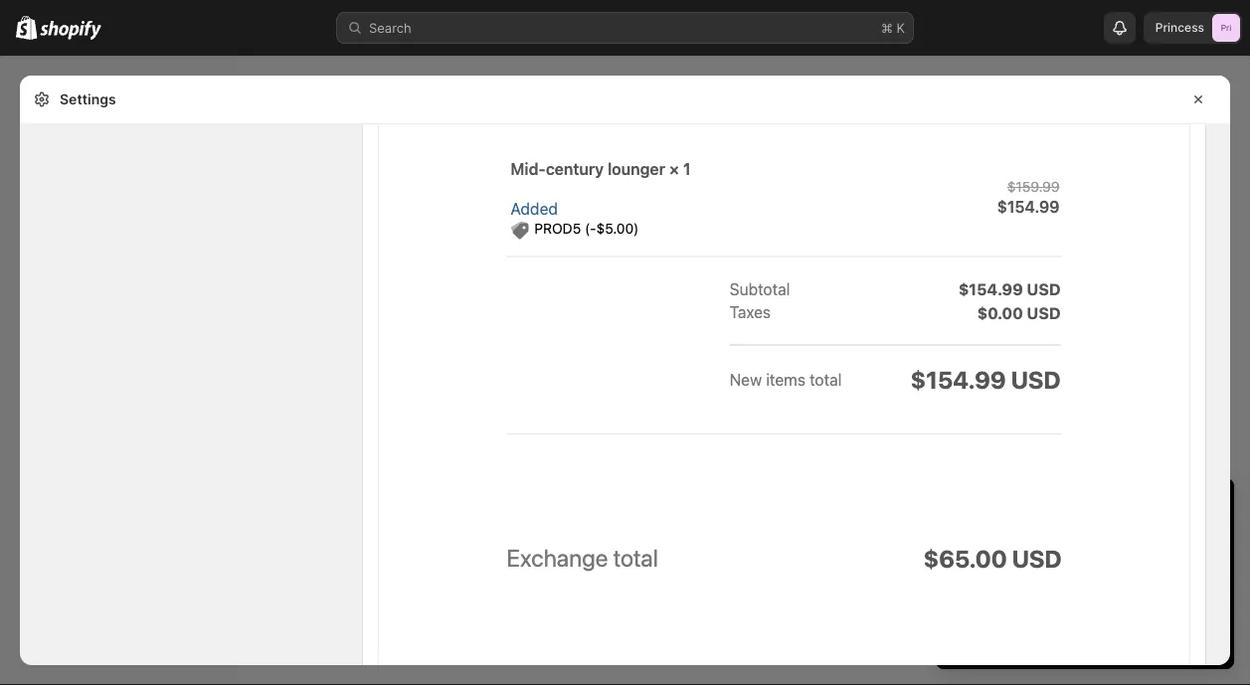 Task type: describe. For each thing, give the bounding box(es) containing it.
first
[[972, 552, 996, 568]]

settings
[[60, 91, 116, 108]]

app
[[1000, 572, 1023, 588]]

1 day left in your trial element
[[936, 530, 1235, 670]]

and
[[1047, 592, 1070, 608]]

your
[[1183, 572, 1210, 588]]

⌘ k
[[882, 20, 906, 35]]

⌘
[[882, 20, 893, 35]]

settings dialog
[[20, 76, 1231, 666]]

home
[[48, 78, 84, 93]]

for
[[1061, 552, 1078, 568]]

princess image
[[1213, 14, 1241, 42]]

k
[[897, 20, 906, 35]]

online
[[972, 592, 1009, 608]]

0 vertical spatial store
[[1027, 572, 1058, 588]]

add
[[1074, 592, 1097, 608]]

features
[[1142, 592, 1192, 608]]



Task type: locate. For each thing, give the bounding box(es) containing it.
first 3 months for $1/month
[[972, 552, 1140, 568]]

customize
[[1116, 572, 1179, 588]]

credit
[[1062, 572, 1097, 588]]

home link
[[12, 72, 227, 100]]

3
[[1000, 552, 1008, 568]]

1 vertical spatial store
[[1012, 592, 1044, 608]]

$50 app store credit
[[972, 572, 1097, 588]]

shopify image
[[16, 16, 37, 40], [40, 20, 102, 40]]

months
[[1012, 552, 1058, 568]]

to customize your online store and add bonus features
[[972, 572, 1210, 608]]

bonus
[[1101, 592, 1138, 608]]

$50
[[972, 572, 996, 588]]

store down months
[[1027, 572, 1058, 588]]

store inside to customize your online store and add bonus features
[[1012, 592, 1044, 608]]

1 horizontal spatial shopify image
[[40, 20, 102, 40]]

0 horizontal spatial shopify image
[[16, 16, 37, 40]]

search
[[369, 20, 412, 35]]

store
[[1027, 572, 1058, 588], [1012, 592, 1044, 608]]

$1/month
[[1082, 552, 1140, 568]]

to
[[1100, 572, 1113, 588]]

princess
[[1156, 20, 1205, 35]]

store down $50 app store credit
[[1012, 592, 1044, 608]]



Task type: vqa. For each thing, say whether or not it's contained in the screenshot.
store within to customize your online store and add bonus features
yes



